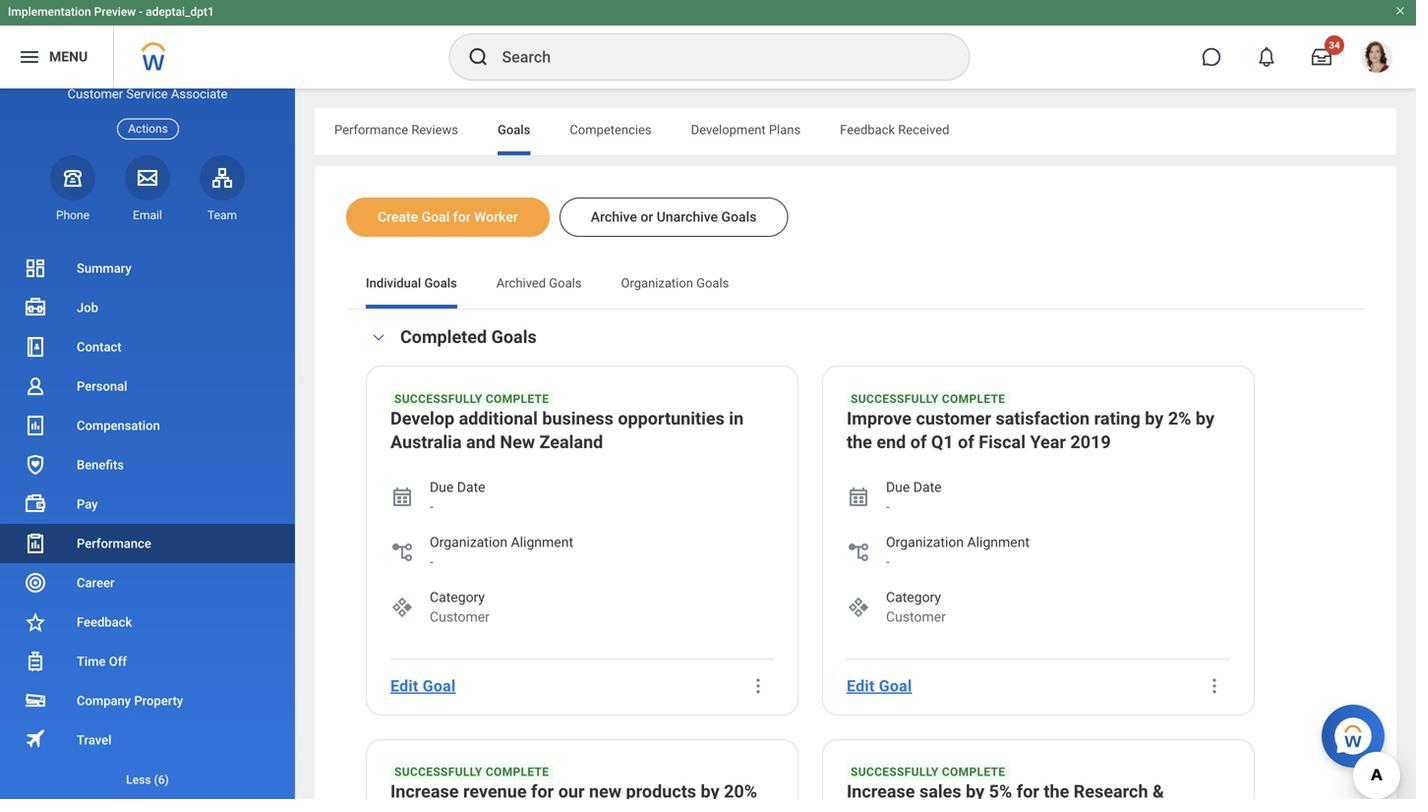 Task type: vqa. For each thing, say whether or not it's contained in the screenshot.
contact card matrix manager image
no



Task type: locate. For each thing, give the bounding box(es) containing it.
0 horizontal spatial customer element
[[430, 608, 490, 627]]

goals down archived
[[491, 327, 537, 348]]

goal for improve customer satisfaction rating by 2% by the end of q1 of fiscal year 2019
[[879, 677, 912, 696]]

1 hierarchy parent image from the left
[[391, 541, 414, 564]]

goal for develop additional business opportunities in australia and new zealand
[[423, 677, 456, 696]]

job image
[[24, 296, 47, 320]]

less
[[126, 774, 151, 787]]

category for new
[[430, 590, 485, 606]]

by
[[1145, 409, 1164, 429], [1196, 409, 1215, 429]]

performance
[[334, 122, 408, 137], [77, 537, 151, 551]]

development plans
[[691, 122, 801, 137]]

organization
[[621, 276, 693, 291], [430, 534, 508, 551], [886, 534, 964, 551]]

fiscal
[[979, 432, 1026, 453]]

edit
[[391, 677, 419, 696], [847, 677, 875, 696]]

due date - right calendar alt icon
[[430, 479, 485, 515]]

successfully complete
[[394, 766, 549, 780], [851, 766, 1006, 780]]

the
[[847, 432, 872, 453]]

1 horizontal spatial pattern image
[[847, 596, 871, 620]]

performance inside navigation pane region
[[77, 537, 151, 551]]

2 due from the left
[[886, 479, 910, 496]]

due for the
[[886, 479, 910, 496]]

improve customer satisfaction rating by 2% by the end of q1 of fiscal year 2019 element
[[847, 407, 1231, 458]]

1 horizontal spatial date
[[914, 479, 942, 496]]

1 horizontal spatial organization alignment -
[[886, 534, 1030, 570]]

0 horizontal spatial successfully complete
[[394, 766, 549, 780]]

1 category customer from the left
[[430, 590, 490, 625]]

due
[[430, 479, 454, 496], [886, 479, 910, 496]]

successfully
[[394, 392, 483, 406], [851, 392, 939, 406], [394, 766, 483, 780], [851, 766, 939, 780]]

1 horizontal spatial due
[[886, 479, 910, 496]]

list
[[0, 249, 295, 800]]

summary image
[[24, 257, 47, 280]]

due right calendar alt icon
[[430, 479, 454, 496]]

business
[[542, 409, 614, 429]]

contact image
[[24, 335, 47, 359]]

inbox large image
[[1312, 47, 1332, 67]]

compensation link
[[0, 406, 295, 446]]

company
[[77, 694, 131, 709]]

2 due date - from the left
[[886, 479, 942, 515]]

customer element for new
[[430, 608, 490, 627]]

1 by from the left
[[1145, 409, 1164, 429]]

- for hierarchy parent icon corresponding to improve customer satisfaction rating by 2% by the end of q1 of fiscal year 2019
[[886, 554, 890, 570]]

1 vertical spatial feedback
[[77, 615, 132, 630]]

organization for develop additional business opportunities in australia and new zealand
[[430, 534, 508, 551]]

hierarchy parent image down calendar alt icon
[[391, 541, 414, 564]]

compensation
[[77, 419, 160, 433]]

1 organization alignment - from the left
[[430, 534, 573, 570]]

archive
[[591, 209, 637, 225]]

customer for improve customer satisfaction rating by 2% by the end of q1 of fiscal year 2019
[[886, 609, 946, 625]]

goals inside group
[[491, 327, 537, 348]]

0 vertical spatial feedback
[[840, 122, 895, 137]]

of
[[911, 432, 927, 453], [958, 432, 975, 453]]

mail image
[[136, 166, 159, 190]]

australia
[[391, 432, 462, 453]]

end
[[877, 432, 906, 453]]

navigation pane region
[[0, 86, 295, 800]]

goals for organization goals
[[697, 276, 729, 291]]

0 horizontal spatial hierarchy parent image
[[391, 541, 414, 564]]

personal link
[[0, 367, 295, 406]]

2 by from the left
[[1196, 409, 1215, 429]]

worker
[[474, 209, 518, 225]]

1 alignment from the left
[[511, 534, 573, 551]]

travel link
[[0, 721, 295, 760]]

complete inside successfully complete improve customer satisfaction rating by 2% by the end of q1 of fiscal year 2019
[[942, 392, 1006, 406]]

company property
[[77, 694, 183, 709]]

customer
[[68, 87, 123, 101], [430, 609, 490, 625], [886, 609, 946, 625]]

phone dong-wook kim （김동욱） element
[[50, 207, 95, 223]]

archive or unarchive goals
[[591, 209, 757, 225]]

1 horizontal spatial customer element
[[886, 608, 946, 627]]

1 edit goal button from the left
[[383, 667, 464, 706]]

0 horizontal spatial due
[[430, 479, 454, 496]]

customer element
[[430, 608, 490, 627], [886, 608, 946, 627]]

- inside menu banner
[[139, 5, 143, 19]]

1 customer element from the left
[[430, 608, 490, 627]]

0 horizontal spatial customer
[[68, 87, 123, 101]]

job link
[[0, 288, 295, 328]]

implementation preview -   adeptai_dpt1
[[8, 5, 214, 19]]

goals right the 'individual'
[[424, 276, 457, 291]]

performance up career
[[77, 537, 151, 551]]

increase revenue for our new products by 20% by the end of 2018 element
[[391, 781, 774, 800]]

0 horizontal spatial category customer
[[430, 590, 490, 625]]

2 successfully complete from the left
[[851, 766, 1006, 780]]

2 edit from the left
[[847, 677, 875, 696]]

1 horizontal spatial hierarchy parent image
[[847, 541, 871, 564]]

successfully complete for increase sales by 5% for the research & development department element
[[851, 766, 1006, 780]]

0 horizontal spatial feedback
[[77, 615, 132, 630]]

alignment
[[511, 534, 573, 551], [967, 534, 1030, 551]]

1 horizontal spatial related actions vertical image
[[1205, 677, 1225, 696]]

hierarchy parent image for improve customer satisfaction rating by 2% by the end of q1 of fiscal year 2019
[[847, 541, 871, 564]]

due for new
[[430, 479, 454, 496]]

1 horizontal spatial successfully complete
[[851, 766, 1006, 780]]

feedback inside navigation pane region
[[77, 615, 132, 630]]

property
[[134, 694, 183, 709]]

1 horizontal spatial edit goal button
[[839, 667, 920, 706]]

1 horizontal spatial organization
[[621, 276, 693, 291]]

2 of from the left
[[958, 432, 975, 453]]

phone
[[56, 208, 90, 222]]

complete up 'additional'
[[486, 392, 549, 406]]

goals inside 'button'
[[722, 209, 757, 225]]

1 horizontal spatial by
[[1196, 409, 1215, 429]]

2 pattern image from the left
[[847, 596, 871, 620]]

0 horizontal spatial category
[[430, 590, 485, 606]]

1 edit goal from the left
[[391, 677, 456, 696]]

successfully complete for increase revenue for our new products by 20% by the end of 2018 "element"
[[394, 766, 549, 780]]

individual goals
[[366, 276, 457, 291]]

notifications large image
[[1257, 47, 1277, 67]]

benefits image
[[24, 453, 47, 477]]

1 horizontal spatial edit goal
[[847, 677, 912, 696]]

edit for improve customer satisfaction rating by 2% by the end of q1 of fiscal year 2019
[[847, 677, 875, 696]]

2 edit goal from the left
[[847, 677, 912, 696]]

0 horizontal spatial pattern image
[[391, 596, 414, 620]]

0 horizontal spatial organization alignment -
[[430, 534, 573, 570]]

1 category from the left
[[430, 590, 485, 606]]

0 vertical spatial tab list
[[315, 108, 1397, 155]]

feedback up time off
[[77, 615, 132, 630]]

date down q1
[[914, 479, 942, 496]]

1 horizontal spatial category
[[886, 590, 941, 606]]

feedback left received
[[840, 122, 895, 137]]

goals down unarchive
[[697, 276, 729, 291]]

2 hierarchy parent image from the left
[[847, 541, 871, 564]]

goals right unarchive
[[722, 209, 757, 225]]

edit goal button
[[383, 667, 464, 706], [839, 667, 920, 706]]

due date -
[[430, 479, 485, 515], [886, 479, 942, 515]]

1 related actions vertical image from the left
[[749, 677, 768, 696]]

1 horizontal spatial alignment
[[967, 534, 1030, 551]]

tab list
[[315, 108, 1397, 155], [346, 262, 1365, 309]]

performance for performance
[[77, 537, 151, 551]]

tab list containing individual goals
[[346, 262, 1365, 309]]

0 horizontal spatial edit
[[391, 677, 419, 696]]

pattern image for improve customer satisfaction rating by 2% by the end of q1 of fiscal year 2019
[[847, 596, 871, 620]]

2 date from the left
[[914, 479, 942, 496]]

of left q1
[[911, 432, 927, 453]]

2 horizontal spatial customer
[[886, 609, 946, 625]]

profile logan mcneil image
[[1361, 41, 1393, 77]]

performance image
[[24, 532, 47, 556]]

0 horizontal spatial edit goal
[[391, 677, 456, 696]]

pattern image
[[391, 596, 414, 620], [847, 596, 871, 620]]

2 alignment from the left
[[967, 534, 1030, 551]]

team dong-wook kim （김동욱） element
[[200, 207, 245, 223]]

archive or unarchive goals button
[[559, 198, 788, 237]]

complete up "customer"
[[942, 392, 1006, 406]]

1 vertical spatial performance
[[77, 537, 151, 551]]

goal
[[422, 209, 450, 225], [423, 677, 456, 696], [879, 677, 912, 696]]

search image
[[467, 45, 490, 69]]

related actions vertical image
[[749, 677, 768, 696], [1205, 677, 1225, 696]]

edit goal
[[391, 677, 456, 696], [847, 677, 912, 696]]

0 horizontal spatial organization
[[430, 534, 508, 551]]

edit goal for improve customer satisfaction rating by 2% by the end of q1 of fiscal year 2019
[[847, 677, 912, 696]]

organization alignment - for zealand
[[430, 534, 573, 570]]

1 horizontal spatial performance
[[334, 122, 408, 137]]

1 horizontal spatial customer
[[430, 609, 490, 625]]

- for hierarchy parent icon for develop additional business opportunities in australia and new zealand
[[430, 554, 434, 570]]

2 horizontal spatial organization
[[886, 534, 964, 551]]

personal image
[[24, 375, 47, 398]]

pattern image for develop additional business opportunities in australia and new zealand
[[391, 596, 414, 620]]

tab list containing performance reviews
[[315, 108, 1397, 155]]

time off image
[[24, 650, 47, 674]]

1 horizontal spatial feedback
[[840, 122, 895, 137]]

feedback link
[[0, 603, 295, 642]]

received
[[898, 122, 950, 137]]

and
[[466, 432, 496, 453]]

of right q1
[[958, 432, 975, 453]]

related actions vertical image for improve customer satisfaction rating by 2% by the end of q1 of fiscal year 2019
[[1205, 677, 1225, 696]]

by right the 2%
[[1196, 409, 1215, 429]]

date down and
[[457, 479, 485, 496]]

0 horizontal spatial of
[[911, 432, 927, 453]]

pay link
[[0, 485, 295, 524]]

due date - right calendar alt image
[[886, 479, 942, 515]]

1 date from the left
[[457, 479, 485, 496]]

2 category from the left
[[886, 590, 941, 606]]

organization alignment -
[[430, 534, 573, 570], [886, 534, 1030, 570]]

feedback for feedback
[[77, 615, 132, 630]]

- for calendar alt icon
[[430, 499, 434, 515]]

2 category customer from the left
[[886, 590, 946, 625]]

performance left reviews
[[334, 122, 408, 137]]

0 horizontal spatial by
[[1145, 409, 1164, 429]]

1 successfully complete from the left
[[394, 766, 549, 780]]

chevron down image
[[367, 331, 391, 345]]

complete
[[486, 392, 549, 406], [942, 392, 1006, 406], [486, 766, 549, 780], [942, 766, 1006, 780]]

close environment banner image
[[1395, 5, 1407, 17]]

zealand
[[540, 432, 603, 453]]

1 horizontal spatial category customer
[[886, 590, 946, 625]]

feedback image
[[24, 611, 47, 634]]

1 vertical spatial tab list
[[346, 262, 1365, 309]]

category customer
[[430, 590, 490, 625], [886, 590, 946, 625]]

1 pattern image from the left
[[391, 596, 414, 620]]

category for the
[[886, 590, 941, 606]]

completed goals
[[400, 327, 537, 348]]

0 horizontal spatial alignment
[[511, 534, 573, 551]]

-
[[139, 5, 143, 19], [430, 499, 434, 515], [886, 499, 890, 515], [430, 554, 434, 570], [886, 554, 890, 570]]

0 horizontal spatial edit goal button
[[383, 667, 464, 706]]

team link
[[200, 155, 245, 223]]

1 horizontal spatial of
[[958, 432, 975, 453]]

organization goals
[[621, 276, 729, 291]]

1 due date - from the left
[[430, 479, 485, 515]]

0 horizontal spatial date
[[457, 479, 485, 496]]

2 edit goal button from the left
[[839, 667, 920, 706]]

completed goals button
[[400, 327, 537, 348]]

pay image
[[24, 493, 47, 516]]

0 horizontal spatial due date -
[[430, 479, 485, 515]]

goals
[[498, 122, 530, 137], [722, 209, 757, 225], [424, 276, 457, 291], [549, 276, 582, 291], [697, 276, 729, 291], [491, 327, 537, 348]]

1 edit from the left
[[391, 677, 419, 696]]

due right calendar alt image
[[886, 479, 910, 496]]

goals right archived
[[549, 276, 582, 291]]

0 vertical spatial performance
[[334, 122, 408, 137]]

2 organization alignment - from the left
[[886, 534, 1030, 570]]

1 due from the left
[[430, 479, 454, 496]]

successfully inside successfully complete improve customer satisfaction rating by 2% by the end of q1 of fiscal year 2019
[[851, 392, 939, 406]]

year
[[1030, 432, 1066, 453]]

hierarchy parent image down calendar alt image
[[847, 541, 871, 564]]

1 horizontal spatial due date -
[[886, 479, 942, 515]]

2 customer element from the left
[[886, 608, 946, 627]]

performance for performance reviews
[[334, 122, 408, 137]]

actions button
[[117, 119, 179, 139]]

develop additional business opportunities in australia and new zealand element
[[391, 407, 774, 458]]

q1
[[931, 432, 954, 453]]

1 horizontal spatial edit
[[847, 677, 875, 696]]

time off link
[[0, 642, 295, 682]]

summary link
[[0, 249, 295, 288]]

individual
[[366, 276, 421, 291]]

by left the 2%
[[1145, 409, 1164, 429]]

2 related actions vertical image from the left
[[1205, 677, 1225, 696]]

goals for archived goals
[[549, 276, 582, 291]]

email
[[133, 208, 162, 222]]

0 horizontal spatial performance
[[77, 537, 151, 551]]

feedback
[[840, 122, 895, 137], [77, 615, 132, 630]]

organization alignment - for end
[[886, 534, 1030, 570]]

due date - for the
[[886, 479, 942, 515]]

2%
[[1168, 409, 1192, 429]]

hierarchy parent image
[[391, 541, 414, 564], [847, 541, 871, 564]]

create goal for worker
[[378, 209, 518, 225]]

0 horizontal spatial related actions vertical image
[[749, 677, 768, 696]]



Task type: describe. For each thing, give the bounding box(es) containing it.
tab list for completed goals button
[[346, 262, 1365, 309]]

benefits link
[[0, 446, 295, 485]]

in
[[729, 409, 744, 429]]

career link
[[0, 564, 295, 603]]

phone image
[[59, 166, 87, 190]]

time
[[77, 655, 106, 669]]

34 button
[[1300, 35, 1345, 79]]

2019
[[1071, 432, 1111, 453]]

opportunities
[[618, 409, 725, 429]]

benefits
[[77, 458, 124, 473]]

complete up increase revenue for our new products by 20% by the end of 2018 "element"
[[486, 766, 549, 780]]

completed goals group
[[366, 325, 1346, 800]]

satisfaction
[[996, 409, 1090, 429]]

new
[[500, 432, 535, 453]]

contact
[[77, 340, 122, 355]]

off
[[109, 655, 127, 669]]

successfully complete improve customer satisfaction rating by 2% by the end of q1 of fiscal year 2019
[[847, 392, 1215, 453]]

actions
[[128, 122, 168, 136]]

company property link
[[0, 682, 295, 721]]

travel image
[[24, 727, 47, 751]]

performance link
[[0, 524, 295, 564]]

customer
[[916, 409, 992, 429]]

alignment for zealand
[[511, 534, 573, 551]]

goal inside button
[[422, 209, 450, 225]]

implementation
[[8, 5, 91, 19]]

complete up increase sales by 5% for the research & development department element
[[942, 766, 1006, 780]]

email dong-wook kim （김동욱） element
[[125, 207, 170, 223]]

category customer for new
[[430, 590, 490, 625]]

less (6)
[[126, 774, 169, 787]]

category customer for the
[[886, 590, 946, 625]]

archived goals
[[497, 276, 582, 291]]

customer element for the
[[886, 608, 946, 627]]

for
[[453, 209, 471, 225]]

feedback received
[[840, 122, 950, 137]]

goals for individual goals
[[424, 276, 457, 291]]

customer service associate
[[68, 87, 228, 101]]

edit goal button for develop additional business opportunities in australia and new zealand
[[383, 667, 464, 706]]

or
[[641, 209, 653, 225]]

list containing summary
[[0, 249, 295, 800]]

goals right reviews
[[498, 122, 530, 137]]

calendar alt image
[[847, 486, 871, 509]]

phone button
[[50, 155, 95, 223]]

rating
[[1094, 409, 1141, 429]]

service
[[126, 87, 168, 101]]

pay
[[77, 497, 98, 512]]

34
[[1329, 39, 1340, 51]]

archived
[[497, 276, 546, 291]]

completed
[[400, 327, 487, 348]]

adeptai_dpt1
[[146, 5, 214, 19]]

development
[[691, 122, 766, 137]]

justify image
[[18, 45, 41, 69]]

menu button
[[0, 26, 113, 89]]

increase sales by 5% for the research & development department element
[[847, 781, 1231, 800]]

summary
[[77, 261, 132, 276]]

contact link
[[0, 328, 295, 367]]

competencies
[[570, 122, 652, 137]]

complete inside successfully complete develop additional business opportunities in australia and new zealand
[[486, 392, 549, 406]]

develop
[[391, 409, 455, 429]]

less (6) button
[[0, 769, 295, 792]]

- for calendar alt image
[[886, 499, 890, 515]]

organization for improve customer satisfaction rating by 2% by the end of q1 of fiscal year 2019
[[886, 534, 964, 551]]

performance reviews
[[334, 122, 458, 137]]

calendar alt image
[[391, 486, 414, 509]]

additional
[[459, 409, 538, 429]]

job
[[77, 301, 98, 315]]

associate
[[171, 87, 228, 101]]

less (6) button
[[0, 760, 295, 800]]

create
[[378, 209, 418, 225]]

personal
[[77, 379, 127, 394]]

customer for develop additional business opportunities in australia and new zealand
[[430, 609, 490, 625]]

feedback for feedback received
[[840, 122, 895, 137]]

1 of from the left
[[911, 432, 927, 453]]

successfully inside successfully complete develop additional business opportunities in australia and new zealand
[[394, 392, 483, 406]]

goals for completed goals
[[491, 327, 537, 348]]

(6)
[[154, 774, 169, 787]]

Search Workday  search field
[[502, 35, 929, 79]]

career image
[[24, 571, 47, 595]]

unarchive
[[657, 209, 718, 225]]

customer inside navigation pane region
[[68, 87, 123, 101]]

view team image
[[211, 166, 234, 190]]

improve
[[847, 409, 912, 429]]

hierarchy parent image for develop additional business opportunities in australia and new zealand
[[391, 541, 414, 564]]

team
[[208, 208, 237, 222]]

due date - for new
[[430, 479, 485, 515]]

date for new
[[457, 479, 485, 496]]

travel
[[77, 733, 112, 748]]

email button
[[125, 155, 170, 223]]

create goal for worker button
[[346, 198, 550, 237]]

date for the
[[914, 479, 942, 496]]

preview
[[94, 5, 136, 19]]

edit goal for develop additional business opportunities in australia and new zealand
[[391, 677, 456, 696]]

company property image
[[24, 690, 47, 713]]

tab list for archive or unarchive goals 'button'
[[315, 108, 1397, 155]]

plans
[[769, 122, 801, 137]]

related actions vertical image for develop additional business opportunities in australia and new zealand
[[749, 677, 768, 696]]

menu
[[49, 49, 88, 65]]

edit goal button for improve customer satisfaction rating by 2% by the end of q1 of fiscal year 2019
[[839, 667, 920, 706]]

career
[[77, 576, 115, 591]]

time off
[[77, 655, 127, 669]]

reviews
[[412, 122, 458, 137]]

menu banner
[[0, 0, 1416, 89]]

compensation image
[[24, 414, 47, 438]]

edit for develop additional business opportunities in australia and new zealand
[[391, 677, 419, 696]]

alignment for end
[[967, 534, 1030, 551]]

successfully complete develop additional business opportunities in australia and new zealand
[[391, 392, 744, 453]]



